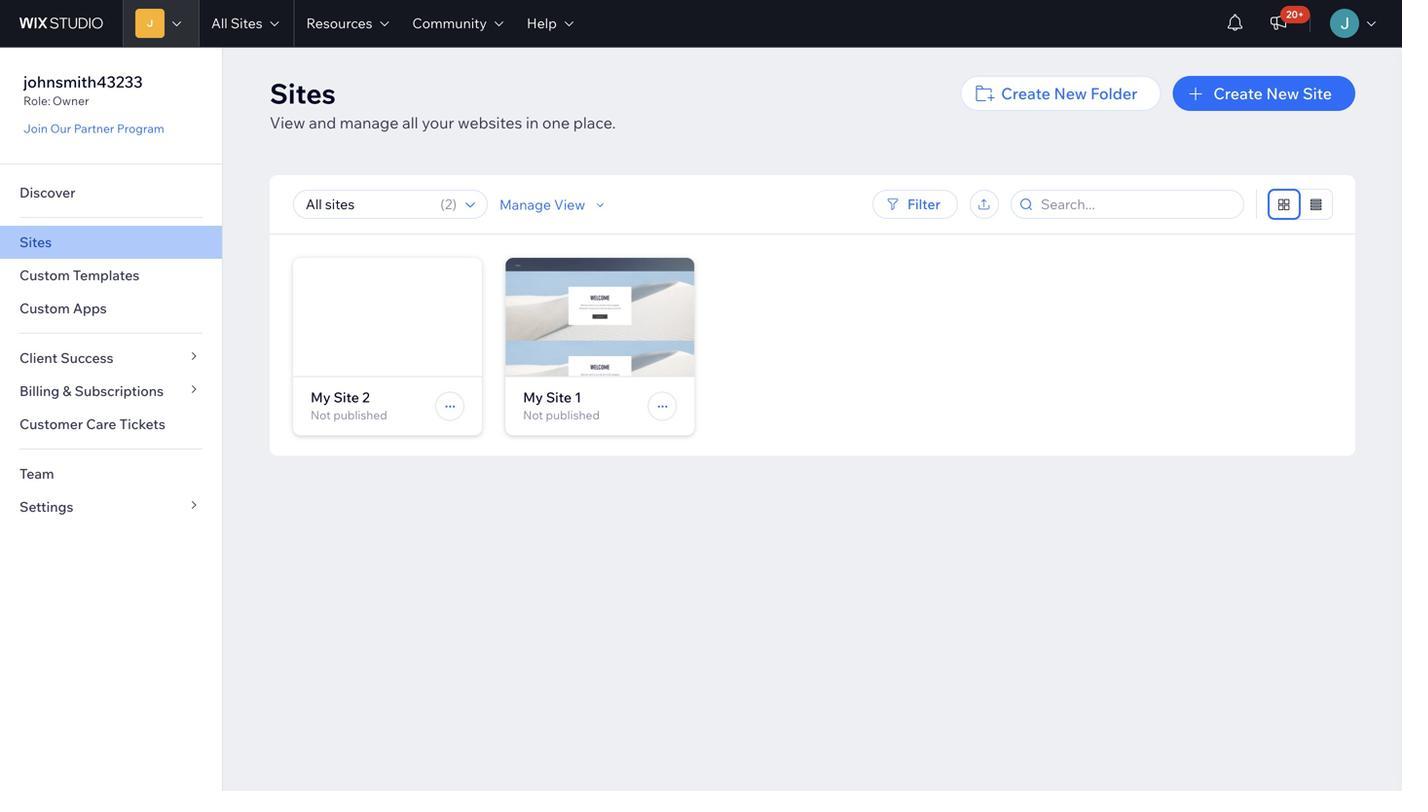 Task type: describe. For each thing, give the bounding box(es) containing it.
join our partner program
[[23, 121, 164, 136]]

new for folder
[[1054, 84, 1087, 103]]

create new site link
[[1173, 76, 1355, 111]]

create for create new folder
[[1001, 84, 1050, 103]]

my site 1 image
[[506, 258, 695, 376]]

resources
[[306, 15, 372, 32]]

billing & subscriptions
[[19, 383, 164, 400]]

2 inside my site 2 not published
[[362, 389, 370, 406]]

billing & subscriptions button
[[0, 375, 222, 408]]

my for my site 2
[[311, 389, 331, 406]]

Unsaved view field
[[300, 191, 435, 218]]

discover link
[[0, 176, 222, 209]]

client
[[19, 350, 58, 367]]

manage view button
[[499, 196, 609, 213]]

view for sites
[[270, 113, 305, 132]]

list containing my site 2
[[293, 258, 1355, 456]]

sites for sites view and manage all your websites in one place.
[[270, 76, 336, 111]]

one
[[542, 113, 570, 132]]

my for my site 1
[[523, 389, 543, 406]]

subscriptions
[[75, 383, 164, 400]]

tickets
[[119, 416, 165, 433]]

not for my site 2
[[311, 408, 331, 422]]

custom apps link
[[0, 292, 222, 325]]

client success
[[19, 350, 113, 367]]

care
[[86, 416, 116, 433]]

custom for custom templates
[[19, 267, 70, 284]]

role:
[[23, 93, 50, 108]]

owner
[[52, 93, 89, 108]]

community
[[412, 15, 487, 32]]

your
[[422, 113, 454, 132]]

websites
[[458, 113, 522, 132]]

our
[[50, 121, 71, 136]]

0 vertical spatial 2
[[445, 196, 452, 213]]

sites link
[[0, 226, 222, 259]]

settings
[[19, 499, 73, 516]]

j
[[147, 17, 153, 29]]

create new site
[[1213, 84, 1332, 103]]

sites view and manage all your websites in one place.
[[270, 76, 616, 132]]

create new folder
[[1001, 84, 1138, 103]]



Task type: vqa. For each thing, say whether or not it's contained in the screenshot.
Create
yes



Task type: locate. For each thing, give the bounding box(es) containing it.
0 horizontal spatial my
[[311, 389, 331, 406]]

view for manage
[[554, 196, 585, 213]]

help
[[527, 15, 557, 32]]

site down my site 2 "image" on the left top of page
[[334, 389, 359, 406]]

1 horizontal spatial my
[[523, 389, 543, 406]]

2 horizontal spatial site
[[1303, 84, 1332, 103]]

view right the manage
[[554, 196, 585, 213]]

1 vertical spatial custom
[[19, 300, 70, 317]]

not
[[311, 408, 331, 422], [523, 408, 543, 422]]

create for create new site
[[1213, 84, 1263, 103]]

discover
[[19, 184, 75, 201]]

join
[[23, 121, 48, 136]]

1 published from the left
[[333, 408, 387, 422]]

new
[[1054, 84, 1087, 103], [1266, 84, 1299, 103]]

2 down my site 2 "image" on the left top of page
[[362, 389, 370, 406]]

0 vertical spatial custom
[[19, 267, 70, 284]]

folder
[[1090, 84, 1138, 103]]

1 create from the left
[[1001, 84, 1050, 103]]

site inside my site 1 not published
[[546, 389, 572, 406]]

1 horizontal spatial published
[[546, 408, 600, 422]]

0 horizontal spatial new
[[1054, 84, 1087, 103]]

2 custom from the top
[[19, 300, 70, 317]]

Search... field
[[1035, 191, 1237, 218]]

2
[[445, 196, 452, 213], [362, 389, 370, 406]]

join our partner program button
[[23, 120, 164, 137]]

2 left the manage
[[445, 196, 452, 213]]

site for my site 2
[[334, 389, 359, 406]]

create inside button
[[1001, 84, 1050, 103]]

new left folder
[[1054, 84, 1087, 103]]

0 horizontal spatial sites
[[19, 234, 52, 251]]

sites inside sidebar element
[[19, 234, 52, 251]]

customer
[[19, 416, 83, 433]]

1 not from the left
[[311, 408, 331, 422]]

1 horizontal spatial not
[[523, 408, 543, 422]]

sites
[[231, 15, 262, 32], [270, 76, 336, 111], [19, 234, 52, 251]]

view
[[270, 113, 305, 132], [554, 196, 585, 213]]

manage
[[499, 196, 551, 213]]

site down 20+
[[1303, 84, 1332, 103]]

my site 1 not published
[[523, 389, 600, 422]]

view left and at the top left of page
[[270, 113, 305, 132]]

sites right all
[[231, 15, 262, 32]]

not inside my site 1 not published
[[523, 408, 543, 422]]

custom apps
[[19, 300, 107, 317]]

sidebar element
[[0, 47, 223, 792]]

sites for sites
[[19, 234, 52, 251]]

new inside button
[[1054, 84, 1087, 103]]

published for 1
[[546, 408, 600, 422]]

0 horizontal spatial view
[[270, 113, 305, 132]]

apps
[[73, 300, 107, 317]]

2 new from the left
[[1266, 84, 1299, 103]]

1 horizontal spatial sites
[[231, 15, 262, 32]]

1
[[575, 389, 581, 406]]

1 horizontal spatial site
[[546, 389, 572, 406]]

not inside my site 2 not published
[[311, 408, 331, 422]]

1 my from the left
[[311, 389, 331, 406]]

2 my from the left
[[523, 389, 543, 406]]

program
[[117, 121, 164, 136]]

success
[[61, 350, 113, 367]]

all sites
[[211, 15, 262, 32]]

all
[[402, 113, 418, 132]]

custom
[[19, 267, 70, 284], [19, 300, 70, 317]]

in
[[526, 113, 539, 132]]

custom for custom apps
[[19, 300, 70, 317]]

2 vertical spatial sites
[[19, 234, 52, 251]]

new down 20+
[[1266, 84, 1299, 103]]

my site 2 not published
[[311, 389, 387, 422]]

site left 1
[[546, 389, 572, 406]]

johnsmith43233 role: owner
[[23, 72, 143, 108]]

team
[[19, 465, 54, 482]]

partner
[[74, 121, 114, 136]]

sites up and at the top left of page
[[270, 76, 336, 111]]

0 vertical spatial view
[[270, 113, 305, 132]]

billing
[[19, 383, 60, 400]]

1 horizontal spatial 2
[[445, 196, 452, 213]]

published
[[333, 408, 387, 422], [546, 408, 600, 422]]

settings button
[[0, 491, 222, 524]]

published inside my site 2 not published
[[333, 408, 387, 422]]

manage
[[340, 113, 399, 132]]

0 vertical spatial sites
[[231, 15, 262, 32]]

0 horizontal spatial 2
[[362, 389, 370, 406]]

help button
[[515, 0, 585, 47]]

1 horizontal spatial create
[[1213, 84, 1263, 103]]

all
[[211, 15, 228, 32]]

customer care tickets
[[19, 416, 165, 433]]

customer care tickets link
[[0, 408, 222, 441]]

1 horizontal spatial new
[[1266, 84, 1299, 103]]

custom templates link
[[0, 259, 222, 292]]

1 new from the left
[[1054, 84, 1087, 103]]

filter
[[907, 196, 941, 213]]

2 horizontal spatial sites
[[270, 76, 336, 111]]

my site 2 image
[[293, 258, 482, 376]]

site
[[1303, 84, 1332, 103], [334, 389, 359, 406], [546, 389, 572, 406]]

not for my site 1
[[523, 408, 543, 422]]

and
[[309, 113, 336, 132]]

2 published from the left
[[546, 408, 600, 422]]

my inside my site 1 not published
[[523, 389, 543, 406]]

sites down discover
[[19, 234, 52, 251]]

2 not from the left
[[523, 408, 543, 422]]

site inside my site 2 not published
[[334, 389, 359, 406]]

1 custom from the top
[[19, 267, 70, 284]]

&
[[63, 383, 72, 400]]

my
[[311, 389, 331, 406], [523, 389, 543, 406]]

sites inside sites view and manage all your websites in one place.
[[270, 76, 336, 111]]

create
[[1001, 84, 1050, 103], [1213, 84, 1263, 103]]

my inside my site 2 not published
[[311, 389, 331, 406]]

published inside my site 1 not published
[[546, 408, 600, 422]]

1 vertical spatial 2
[[362, 389, 370, 406]]

20+
[[1286, 8, 1304, 20]]

published for 2
[[333, 408, 387, 422]]

site inside create new site link
[[1303, 84, 1332, 103]]

custom templates
[[19, 267, 139, 284]]

view inside dropdown button
[[554, 196, 585, 213]]

list
[[293, 258, 1355, 456]]

johnsmith43233
[[23, 72, 143, 92]]

custom left apps
[[19, 300, 70, 317]]

j button
[[123, 0, 199, 47]]

manage view
[[499, 196, 585, 213]]

1 vertical spatial sites
[[270, 76, 336, 111]]

templates
[[73, 267, 139, 284]]

( 2 )
[[440, 196, 457, 213]]

(
[[440, 196, 445, 213]]

view inside sites view and manage all your websites in one place.
[[270, 113, 305, 132]]

1 horizontal spatial view
[[554, 196, 585, 213]]

0 horizontal spatial not
[[311, 408, 331, 422]]

1 vertical spatial view
[[554, 196, 585, 213]]

team link
[[0, 458, 222, 491]]

)
[[452, 196, 457, 213]]

2 create from the left
[[1213, 84, 1263, 103]]

filter button
[[872, 190, 958, 219]]

new for site
[[1266, 84, 1299, 103]]

custom up custom apps
[[19, 267, 70, 284]]

site for my site 1
[[546, 389, 572, 406]]

create new folder button
[[960, 76, 1161, 111]]

0 horizontal spatial published
[[333, 408, 387, 422]]

client success button
[[0, 342, 222, 375]]

place.
[[573, 113, 616, 132]]

0 horizontal spatial create
[[1001, 84, 1050, 103]]

0 horizontal spatial site
[[334, 389, 359, 406]]



